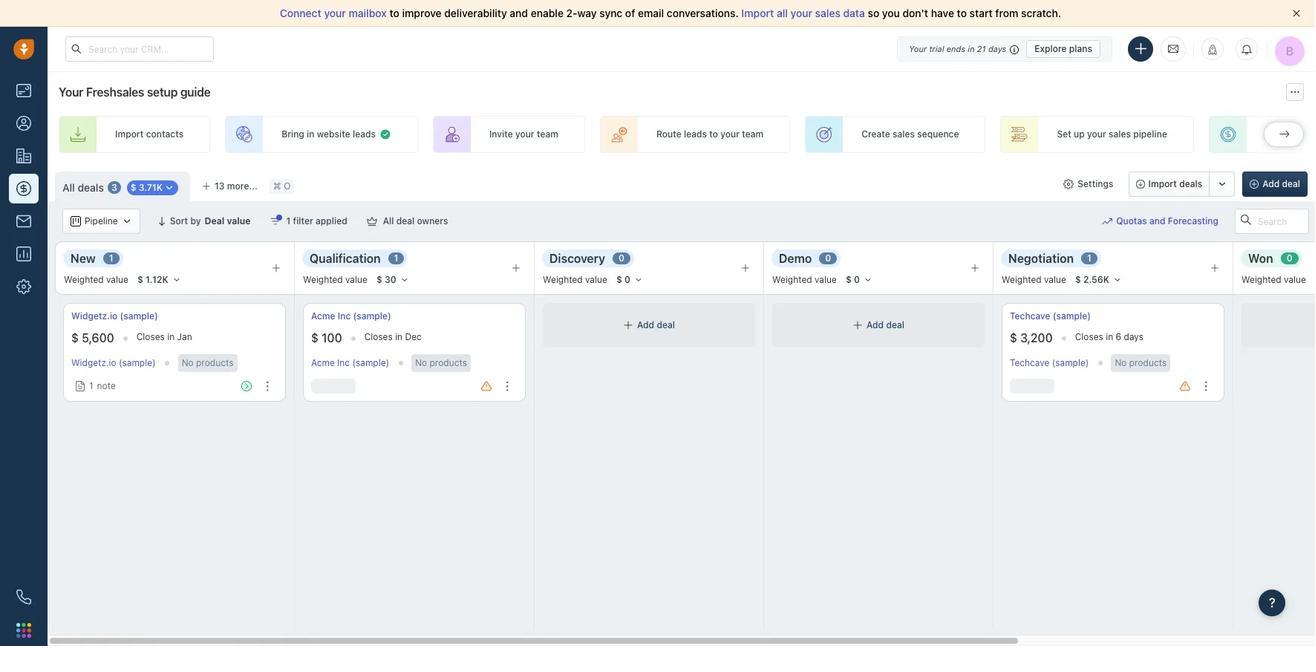 Task type: locate. For each thing, give the bounding box(es) containing it.
1 vertical spatial acme inc (sample)
[[311, 357, 389, 369]]

import deals
[[1148, 178, 1202, 189]]

0 horizontal spatial no
[[182, 357, 194, 368]]

1 note down 100 at the left of page
[[329, 380, 356, 391]]

$ 0 button
[[610, 272, 650, 288], [839, 272, 879, 288]]

2 no products from the left
[[415, 357, 467, 368]]

1 horizontal spatial import
[[741, 7, 774, 19]]

$ for $ 1.12k button
[[137, 274, 143, 285]]

0 horizontal spatial 1 note
[[89, 380, 116, 391]]

Search your CRM... text field
[[65, 36, 214, 62]]

0 horizontal spatial leads
[[353, 129, 376, 140]]

$ for $ 3.71k button at the top of page
[[130, 182, 136, 193]]

(sample) down '$ 2.56k'
[[1053, 310, 1091, 322]]

no products for $ 3,200
[[1115, 357, 1167, 368]]

1 leads from the left
[[353, 129, 376, 140]]

$ for $ 30 button
[[376, 274, 382, 285]]

no down dec
[[415, 357, 427, 368]]

to left start
[[957, 7, 967, 19]]

no down jan
[[182, 357, 194, 368]]

2 horizontal spatial import
[[1148, 178, 1177, 189]]

deal inside all deal owners button
[[396, 215, 415, 226]]

0 vertical spatial widgetz.io
[[71, 310, 118, 322]]

weighted down 'negotiation'
[[1002, 274, 1042, 285]]

widgetz.io (sample) link down 5,600
[[71, 357, 156, 369]]

0 horizontal spatial note
[[97, 380, 116, 391]]

weighted for negotiation
[[1002, 274, 1042, 285]]

have
[[931, 7, 954, 19]]

leads right route
[[684, 129, 707, 140]]

0 vertical spatial and
[[510, 7, 528, 19]]

13 more...
[[215, 180, 257, 192]]

no down 6
[[1115, 357, 1127, 368]]

$ 5,600
[[71, 331, 114, 345]]

weighted value down discovery
[[543, 274, 607, 285]]

no for $ 100
[[415, 357, 427, 368]]

1 acme inc (sample) from the top
[[311, 310, 391, 322]]

deal inside add deal link
[[1285, 129, 1303, 140]]

value for qualification
[[345, 274, 367, 285]]

no
[[182, 357, 194, 368], [415, 357, 427, 368], [1115, 357, 1127, 368]]

3 1 note from the left
[[1028, 380, 1054, 391]]

note for $ 5,600
[[97, 380, 116, 391]]

value
[[227, 215, 251, 226], [106, 274, 128, 285], [345, 274, 367, 285], [585, 274, 607, 285], [815, 274, 837, 285], [1044, 274, 1066, 285], [1284, 274, 1306, 285]]

1 vertical spatial acme inc (sample) link
[[311, 357, 389, 369]]

weighted value down qualification at left top
[[303, 274, 367, 285]]

0 vertical spatial inc
[[338, 310, 351, 322]]

$ 0
[[616, 274, 630, 285], [846, 274, 860, 285]]

4 weighted value from the left
[[772, 274, 837, 285]]

weighted inside "dropdown button"
[[1242, 274, 1281, 285]]

1 horizontal spatial closes
[[364, 331, 393, 342]]

quotas and forecasting link
[[1102, 209, 1233, 234]]

weighted value down new
[[64, 274, 128, 285]]

add inside button
[[1262, 178, 1280, 189]]

2 horizontal spatial products
[[1129, 357, 1167, 368]]

products for $ 5,600
[[196, 357, 234, 368]]

all deal owners button
[[357, 209, 458, 234]]

acme inc (sample) up 100 at the left of page
[[311, 310, 391, 322]]

1 horizontal spatial products
[[430, 357, 467, 368]]

techcave (sample) link
[[1010, 310, 1091, 322], [1010, 357, 1089, 369]]

0 horizontal spatial team
[[537, 129, 558, 140]]

1 vertical spatial your
[[59, 85, 83, 99]]

no products for $ 5,600
[[182, 357, 234, 368]]

you
[[882, 7, 900, 19]]

acme up $ 100
[[311, 310, 335, 322]]

in for negotiation
[[1106, 331, 1113, 342]]

1 1 note from the left
[[89, 380, 116, 391]]

(sample) down closes in dec
[[352, 357, 389, 369]]

1 down 100 at the left of page
[[329, 380, 333, 391]]

sales right create
[[893, 129, 915, 140]]

all inside button
[[383, 215, 394, 226]]

2 $ 0 from the left
[[846, 274, 860, 285]]

in left jan
[[167, 331, 175, 342]]

6
[[1116, 331, 1121, 342]]

0 vertical spatial days
[[988, 43, 1006, 53]]

2.56k
[[1083, 274, 1109, 285]]

$ 0 for demo
[[846, 274, 860, 285]]

1 vertical spatial acme
[[311, 357, 335, 369]]

2 $ 0 button from the left
[[839, 272, 879, 288]]

import up quotas and forecasting
[[1148, 178, 1177, 189]]

1 $ 0 button from the left
[[610, 272, 650, 288]]

improve
[[402, 7, 442, 19]]

container_wx8msf4aqz5i3rn1 image right 3.71k
[[164, 183, 175, 193]]

2 products from the left
[[430, 357, 467, 368]]

1 vertical spatial inc
[[337, 357, 350, 369]]

3 closes from the left
[[1075, 331, 1103, 342]]

1 horizontal spatial note
[[337, 380, 356, 391]]

1 vertical spatial techcave (sample) link
[[1010, 357, 1089, 369]]

1 note down 5,600
[[89, 380, 116, 391]]

0 vertical spatial acme inc (sample)
[[311, 310, 391, 322]]

⌘
[[273, 181, 281, 192]]

weighted down won
[[1242, 274, 1281, 285]]

1 vertical spatial techcave (sample)
[[1010, 357, 1089, 369]]

container_wx8msf4aqz5i3rn1 image inside the quotas and forecasting link
[[1102, 216, 1112, 226]]

0 horizontal spatial days
[[988, 43, 1006, 53]]

0 horizontal spatial products
[[196, 357, 234, 368]]

no products down jan
[[182, 357, 234, 368]]

2 horizontal spatial sales
[[1109, 129, 1131, 140]]

route leads to your team
[[656, 129, 763, 140]]

deals for all
[[78, 181, 104, 194]]

1 vertical spatial techcave
[[1010, 357, 1049, 369]]

widgetz.io (sample) link up 5,600
[[71, 310, 158, 322]]

1 horizontal spatial no products
[[415, 357, 467, 368]]

2 weighted from the left
[[303, 274, 343, 285]]

1 closes from the left
[[136, 331, 165, 342]]

techcave down $ 3,200
[[1010, 357, 1049, 369]]

1 vertical spatial widgetz.io
[[71, 357, 116, 369]]

container_wx8msf4aqz5i3rn1 image inside bring in website leads link
[[379, 128, 391, 140]]

weighted value for discovery
[[543, 274, 607, 285]]

1 horizontal spatial your
[[909, 43, 927, 53]]

techcave
[[1010, 310, 1050, 322], [1010, 357, 1049, 369]]

connect your mailbox link
[[280, 7, 389, 19]]

techcave (sample) link up 3,200
[[1010, 310, 1091, 322]]

by
[[190, 215, 201, 226]]

acme inc (sample) link
[[311, 310, 391, 322], [311, 357, 389, 369]]

to right route
[[709, 129, 718, 140]]

$ 1.12k button
[[131, 272, 188, 288]]

set
[[1057, 129, 1071, 140]]

import left all
[[741, 7, 774, 19]]

import all your sales data link
[[741, 7, 868, 19]]

sort by deal value
[[170, 215, 251, 226]]

2 acme from the top
[[311, 357, 335, 369]]

leads right website
[[353, 129, 376, 140]]

sync
[[599, 7, 622, 19]]

import inside button
[[1148, 178, 1177, 189]]

6 weighted value from the left
[[1242, 274, 1306, 285]]

and left the enable
[[510, 7, 528, 19]]

2 horizontal spatial note
[[1036, 380, 1054, 391]]

acme inc (sample)
[[311, 310, 391, 322], [311, 357, 389, 369]]

container_wx8msf4aqz5i3rn1 image
[[1064, 179, 1074, 189], [164, 183, 175, 193], [270, 216, 280, 226], [367, 216, 377, 226], [75, 381, 85, 391], [1014, 381, 1024, 391]]

weighted down new
[[64, 274, 104, 285]]

pipeline
[[85, 216, 118, 227]]

deals inside button
[[1179, 178, 1202, 189]]

techcave (sample) link down 3,200
[[1010, 357, 1089, 369]]

21
[[977, 43, 986, 53]]

add deal
[[1265, 129, 1303, 140], [1262, 178, 1300, 189], [637, 320, 675, 331], [867, 320, 904, 331]]

acme inc (sample) down 100 at the left of page
[[311, 357, 389, 369]]

all
[[62, 181, 75, 194], [383, 215, 394, 226]]

acme inc (sample) link down 100 at the left of page
[[311, 357, 389, 369]]

3
[[111, 182, 117, 193]]

note down 100 at the left of page
[[337, 380, 356, 391]]

2 horizontal spatial 1 note
[[1028, 380, 1054, 391]]

guide
[[180, 85, 211, 99]]

1 horizontal spatial $ 0 button
[[839, 272, 879, 288]]

closes left dec
[[364, 331, 393, 342]]

in left dec
[[395, 331, 403, 342]]

3 weighted value from the left
[[543, 274, 607, 285]]

all deals 3
[[62, 181, 117, 194]]

2 horizontal spatial closes
[[1075, 331, 1103, 342]]

0 horizontal spatial your
[[59, 85, 83, 99]]

(sample) down closes in jan
[[119, 357, 156, 369]]

weighted down qualification at left top
[[303, 274, 343, 285]]

$ 3,200
[[1010, 331, 1053, 345]]

1 right new
[[109, 253, 113, 264]]

3 products from the left
[[1129, 357, 1167, 368]]

1 acme from the top
[[311, 310, 335, 322]]

all left the 3
[[62, 181, 75, 194]]

0 vertical spatial widgetz.io (sample)
[[71, 310, 158, 322]]

container_wx8msf4aqz5i3rn1 image down $ 5,600
[[75, 381, 85, 391]]

in left '21'
[[968, 43, 975, 53]]

your left freshsales
[[59, 85, 83, 99]]

inc down 100 at the left of page
[[337, 357, 350, 369]]

deals
[[1179, 178, 1202, 189], [78, 181, 104, 194]]

techcave (sample) down 3,200
[[1010, 357, 1089, 369]]

deal
[[1285, 129, 1303, 140], [1282, 178, 1300, 189], [396, 215, 415, 226], [657, 320, 675, 331], [886, 320, 904, 331]]

0 vertical spatial widgetz.io (sample) link
[[71, 310, 158, 322]]

0 horizontal spatial no products
[[182, 357, 234, 368]]

sort
[[170, 215, 188, 226]]

widgetz.io (sample) up 5,600
[[71, 310, 158, 322]]

1 horizontal spatial leads
[[684, 129, 707, 140]]

1 techcave (sample) link from the top
[[1010, 310, 1091, 322]]

0 horizontal spatial $ 0
[[616, 274, 630, 285]]

2 inc from the top
[[337, 357, 350, 369]]

1 horizontal spatial to
[[709, 129, 718, 140]]

invite
[[489, 129, 513, 140]]

3 weighted from the left
[[543, 274, 583, 285]]

no products down 6
[[1115, 357, 1167, 368]]

add deal inside button
[[1262, 178, 1300, 189]]

0 horizontal spatial deals
[[78, 181, 104, 194]]

create
[[862, 129, 890, 140]]

no for $ 3,200
[[1115, 357, 1127, 368]]

bring in website leads
[[282, 129, 376, 140]]

and right quotas
[[1149, 216, 1165, 227]]

deals up forecasting
[[1179, 178, 1202, 189]]

close image
[[1293, 10, 1300, 17]]

1 vertical spatial import
[[115, 129, 144, 140]]

dec
[[405, 331, 422, 342]]

no products for $ 100
[[415, 357, 467, 368]]

import contacts link
[[59, 116, 210, 153]]

add deal link
[[1209, 116, 1315, 153]]

days right '21'
[[988, 43, 1006, 53]]

1 vertical spatial all
[[383, 215, 394, 226]]

2 closes from the left
[[364, 331, 393, 342]]

1 horizontal spatial team
[[742, 129, 763, 140]]

up
[[1074, 129, 1085, 140]]

weighted down demo
[[772, 274, 812, 285]]

1 horizontal spatial 1 note
[[329, 380, 356, 391]]

techcave (sample) up 3,200
[[1010, 310, 1091, 322]]

deal for add deal link
[[1285, 129, 1303, 140]]

0 vertical spatial techcave
[[1010, 310, 1050, 322]]

0 vertical spatial your
[[909, 43, 927, 53]]

container_wx8msf4aqz5i3rn1 image left settings
[[1064, 179, 1074, 189]]

5 weighted value from the left
[[1002, 274, 1066, 285]]

3 note from the left
[[1036, 380, 1054, 391]]

weighted value down won
[[1242, 274, 1306, 285]]

1 no products from the left
[[182, 357, 234, 368]]

0 vertical spatial all
[[62, 181, 75, 194]]

1 vertical spatial and
[[1149, 216, 1165, 227]]

your right route
[[720, 129, 740, 140]]

$ 0 for discovery
[[616, 274, 630, 285]]

widgetz.io (sample) down 5,600
[[71, 357, 156, 369]]

$ for $ 0 button corresponding to demo
[[846, 274, 852, 285]]

4 weighted from the left
[[772, 274, 812, 285]]

30
[[385, 274, 396, 285]]

value for discovery
[[585, 274, 607, 285]]

1 vertical spatial days
[[1124, 331, 1143, 342]]

0 vertical spatial acme
[[311, 310, 335, 322]]

note down 3,200
[[1036, 380, 1054, 391]]

products
[[196, 357, 234, 368], [430, 357, 467, 368], [1129, 357, 1167, 368]]

deal for all deal owners button
[[396, 215, 415, 226]]

$ 2.56k button
[[1068, 272, 1129, 288]]

sales left the pipeline
[[1109, 129, 1131, 140]]

$
[[130, 182, 136, 193], [137, 274, 143, 285], [376, 274, 382, 285], [616, 274, 622, 285], [846, 274, 852, 285], [1075, 274, 1081, 285], [71, 331, 79, 345], [311, 331, 319, 345], [1010, 331, 1017, 345]]

1 note from the left
[[97, 380, 116, 391]]

setup
[[147, 85, 178, 99]]

your
[[324, 7, 346, 19], [791, 7, 812, 19], [515, 129, 534, 140], [720, 129, 740, 140], [1087, 129, 1106, 140]]

0 vertical spatial techcave (sample)
[[1010, 310, 1091, 322]]

1 products from the left
[[196, 357, 234, 368]]

$ 3.71k
[[130, 182, 163, 193]]

container_wx8msf4aqz5i3rn1 image left "filter"
[[270, 216, 280, 226]]

create sales sequence
[[862, 129, 959, 140]]

1 note down 3,200
[[1028, 380, 1054, 391]]

(sample)
[[120, 310, 158, 322], [353, 310, 391, 322], [1053, 310, 1091, 322], [119, 357, 156, 369], [352, 357, 389, 369], [1052, 357, 1089, 369]]

closes left 6
[[1075, 331, 1103, 342]]

more...
[[227, 180, 257, 192]]

1 left "filter"
[[286, 215, 291, 226]]

2 horizontal spatial no
[[1115, 357, 1127, 368]]

inc
[[338, 310, 351, 322], [337, 357, 350, 369]]

1 vertical spatial widgetz.io (sample) link
[[71, 357, 156, 369]]

to inside "link"
[[709, 129, 718, 140]]

$ for discovery's $ 0 button
[[616, 274, 622, 285]]

widgetz.io down $ 5,600
[[71, 357, 116, 369]]

1 horizontal spatial deals
[[1179, 178, 1202, 189]]

import for import contacts
[[115, 129, 144, 140]]

all for deal
[[383, 215, 394, 226]]

closes for $ 3,200
[[1075, 331, 1103, 342]]

forecasting
[[1168, 216, 1219, 227]]

3 no products from the left
[[1115, 357, 1167, 368]]

weighted value for demo
[[772, 274, 837, 285]]

your left trial
[[909, 43, 927, 53]]

your left mailbox
[[324, 7, 346, 19]]

acme down $ 100
[[311, 357, 335, 369]]

2 no from the left
[[415, 357, 427, 368]]

3.71k
[[139, 182, 163, 193]]

deal inside add deal button
[[1282, 178, 1300, 189]]

1 $ 0 from the left
[[616, 274, 630, 285]]

your right up
[[1087, 129, 1106, 140]]

5 weighted from the left
[[1002, 274, 1042, 285]]

2 team from the left
[[742, 129, 763, 140]]

container_wx8msf4aqz5i3rn1 image right 'applied'
[[367, 216, 377, 226]]

weighted value down 'negotiation'
[[1002, 274, 1066, 285]]

closes left jan
[[136, 331, 165, 342]]

import left contacts at the top
[[115, 129, 144, 140]]

1 horizontal spatial all
[[383, 215, 394, 226]]

1 no from the left
[[182, 357, 194, 368]]

techcave up $ 3,200
[[1010, 310, 1050, 322]]

0 horizontal spatial $ 0 button
[[610, 272, 650, 288]]

2 weighted value from the left
[[303, 274, 367, 285]]

import contacts
[[115, 129, 184, 140]]

1 weighted value from the left
[[64, 274, 128, 285]]

1 note
[[89, 380, 116, 391], [329, 380, 356, 391], [1028, 380, 1054, 391]]

data
[[843, 7, 865, 19]]

1 horizontal spatial no
[[415, 357, 427, 368]]

no for $ 5,600
[[182, 357, 194, 368]]

acme inc (sample) link up 100 at the left of page
[[311, 310, 391, 322]]

leads
[[353, 129, 376, 140], [684, 129, 707, 140]]

0 vertical spatial import
[[741, 7, 774, 19]]

0 vertical spatial techcave (sample) link
[[1010, 310, 1091, 322]]

2 horizontal spatial no products
[[1115, 357, 1167, 368]]

$ for $ 2.56k button
[[1075, 274, 1081, 285]]

days right 6
[[1124, 331, 1143, 342]]

to
[[389, 7, 399, 19], [957, 7, 967, 19], [709, 129, 718, 140]]

0 horizontal spatial all
[[62, 181, 75, 194]]

1 acme inc (sample) link from the top
[[311, 310, 391, 322]]

1 weighted from the left
[[64, 274, 104, 285]]

acme
[[311, 310, 335, 322], [311, 357, 335, 369]]

inc up 100 at the left of page
[[338, 310, 351, 322]]

3 no from the left
[[1115, 357, 1127, 368]]

weighted value down demo
[[772, 274, 837, 285]]

1 vertical spatial widgetz.io (sample)
[[71, 357, 156, 369]]

to right mailbox
[[389, 7, 399, 19]]

$ 30 button
[[370, 272, 416, 288]]

2 note from the left
[[337, 380, 356, 391]]

note down 5,600
[[97, 380, 116, 391]]

1 horizontal spatial $ 0
[[846, 274, 860, 285]]

6 weighted from the left
[[1242, 274, 1281, 285]]

all left owners
[[383, 215, 394, 226]]

all for deals
[[62, 181, 75, 194]]

widgetz.io up $ 5,600
[[71, 310, 118, 322]]

trial
[[929, 43, 944, 53]]

weighted for demo
[[772, 274, 812, 285]]

weighted down discovery
[[543, 274, 583, 285]]

closes in 6 days
[[1075, 331, 1143, 342]]

0
[[619, 253, 624, 264], [825, 253, 831, 264], [1287, 253, 1292, 264], [624, 274, 630, 285], [854, 274, 860, 285]]

0 horizontal spatial import
[[115, 129, 144, 140]]

0 vertical spatial acme inc (sample) link
[[311, 310, 391, 322]]

1 horizontal spatial days
[[1124, 331, 1143, 342]]

container_wx8msf4aqz5i3rn1 image
[[379, 128, 391, 140], [71, 216, 81, 226], [122, 216, 132, 226], [1102, 216, 1112, 226], [623, 320, 633, 330], [852, 320, 863, 330], [315, 381, 325, 391]]

1.12k
[[146, 274, 168, 285]]

note for $ 100
[[337, 380, 356, 391]]

products for $ 3,200
[[1129, 357, 1167, 368]]

settings
[[1078, 178, 1113, 189]]

container_wx8msf4aqz5i3rn1 image down $ 3,200
[[1014, 381, 1024, 391]]

0 horizontal spatial closes
[[136, 331, 165, 342]]

2 leads from the left
[[684, 129, 707, 140]]

your right all
[[791, 7, 812, 19]]

$ inside dropdown button
[[130, 182, 136, 193]]

in left 6
[[1106, 331, 1113, 342]]

in right bring
[[307, 129, 314, 140]]

2 vertical spatial import
[[1148, 178, 1177, 189]]

2 1 note from the left
[[329, 380, 356, 391]]

what's new image
[[1207, 45, 1218, 55]]

deals left the 3
[[78, 181, 104, 194]]

no products down dec
[[415, 357, 467, 368]]

sales left data
[[815, 7, 840, 19]]

from
[[995, 7, 1018, 19]]



Task type: vqa. For each thing, say whether or not it's contained in the screenshot.


Task type: describe. For each thing, give the bounding box(es) containing it.
$ 3.71k button
[[127, 181, 178, 196]]

ends
[[947, 43, 965, 53]]

website
[[317, 129, 350, 140]]

negotiation
[[1008, 251, 1074, 265]]

pipeline
[[1133, 129, 1167, 140]]

explore plans link
[[1026, 40, 1100, 58]]

new
[[71, 251, 96, 265]]

products for $ 100
[[430, 357, 467, 368]]

container_wx8msf4aqz5i3rn1 image inside 1 filter applied button
[[270, 216, 280, 226]]

weighted value for qualification
[[303, 274, 367, 285]]

1 inc from the top
[[338, 310, 351, 322]]

import for import deals
[[1148, 178, 1177, 189]]

1 filter applied
[[286, 215, 347, 226]]

pipeline button
[[62, 209, 140, 234]]

route leads to your team link
[[600, 116, 790, 153]]

1 inside button
[[286, 215, 291, 226]]

qualification
[[310, 251, 381, 265]]

closes in jan
[[136, 331, 192, 342]]

2 techcave (sample) link from the top
[[1010, 357, 1089, 369]]

container_wx8msf4aqz5i3rn1 image inside all deal owners button
[[367, 216, 377, 226]]

in for new
[[167, 331, 175, 342]]

your for your freshsales setup guide
[[59, 85, 83, 99]]

deliverability
[[444, 7, 507, 19]]

13 more... button
[[194, 176, 266, 197]]

freshsales
[[86, 85, 144, 99]]

start
[[970, 7, 993, 19]]

closes for $ 100
[[364, 331, 393, 342]]

weighted value for new
[[64, 274, 128, 285]]

1 filter applied button
[[260, 209, 357, 234]]

all deals link
[[62, 180, 104, 195]]

value for new
[[106, 274, 128, 285]]

1 widgetz.io (sample) from the top
[[71, 310, 158, 322]]

connect your mailbox to improve deliverability and enable 2-way sync of email conversations. import all your sales data so you don't have to start from scratch.
[[280, 7, 1061, 19]]

add deal button
[[1242, 172, 1308, 197]]

weighted for qualification
[[303, 274, 343, 285]]

container_wx8msf4aqz5i3rn1 image inside $ 3.71k button
[[164, 183, 175, 193]]

filter
[[293, 215, 313, 226]]

plans
[[1069, 43, 1092, 54]]

⌘ o
[[273, 181, 291, 192]]

$ 0 button for discovery
[[610, 272, 650, 288]]

13
[[215, 180, 225, 192]]

send email image
[[1168, 43, 1178, 55]]

1 down $ 5,600
[[89, 380, 93, 391]]

closes in dec
[[364, 331, 422, 342]]

your trial ends in 21 days
[[909, 43, 1006, 53]]

weighted value inside "dropdown button"
[[1242, 274, 1306, 285]]

so
[[868, 7, 879, 19]]

2 widgetz.io from the top
[[71, 357, 116, 369]]

100
[[322, 331, 342, 345]]

your freshsales setup guide
[[59, 85, 211, 99]]

phone image
[[16, 590, 31, 604]]

set up your sales pipeline
[[1057, 129, 1167, 140]]

weighted for new
[[64, 274, 104, 285]]

your right invite
[[515, 129, 534, 140]]

0 for demo
[[825, 253, 831, 264]]

$ 3.71k button
[[122, 179, 183, 196]]

invite your team
[[489, 129, 558, 140]]

Search field
[[1235, 209, 1309, 234]]

0 horizontal spatial sales
[[815, 7, 840, 19]]

all deal owners
[[383, 215, 448, 226]]

2 widgetz.io (sample) from the top
[[71, 357, 156, 369]]

invite your team link
[[433, 116, 585, 153]]

$ 1.12k
[[137, 274, 168, 285]]

$ 2.56k
[[1075, 274, 1109, 285]]

0 for discovery
[[619, 253, 624, 264]]

5,600
[[82, 331, 114, 345]]

phone element
[[9, 582, 39, 612]]

team inside "link"
[[742, 129, 763, 140]]

$ 100
[[311, 331, 342, 345]]

1 horizontal spatial sales
[[893, 129, 915, 140]]

(sample) down 3,200
[[1052, 357, 1089, 369]]

don't
[[903, 7, 928, 19]]

leads inside bring in website leads link
[[353, 129, 376, 140]]

mailbox
[[349, 7, 387, 19]]

demo
[[779, 251, 812, 265]]

2 techcave from the top
[[1010, 357, 1049, 369]]

1 team from the left
[[537, 129, 558, 140]]

freshworks switcher image
[[16, 623, 31, 638]]

o
[[284, 181, 291, 192]]

quotas and forecasting
[[1116, 216, 1219, 227]]

of
[[625, 7, 635, 19]]

create sales sequence link
[[805, 116, 986, 153]]

weighted value button
[[1241, 267, 1315, 289]]

import deals group
[[1128, 172, 1235, 197]]

in for qualification
[[395, 331, 403, 342]]

all
[[777, 7, 788, 19]]

1 widgetz.io (sample) link from the top
[[71, 310, 158, 322]]

set up your sales pipeline link
[[1001, 116, 1194, 153]]

2 widgetz.io (sample) link from the top
[[71, 357, 156, 369]]

discovery
[[549, 251, 605, 265]]

your inside "link"
[[720, 129, 740, 140]]

jan
[[177, 331, 192, 342]]

1 up '$ 2.56k'
[[1087, 253, 1092, 264]]

1 horizontal spatial and
[[1149, 216, 1165, 227]]

1 techcave from the top
[[1010, 310, 1050, 322]]

3,200
[[1020, 331, 1053, 345]]

bring in website leads link
[[225, 116, 418, 153]]

your for your trial ends in 21 days
[[909, 43, 927, 53]]

2 acme inc (sample) from the top
[[311, 357, 389, 369]]

route
[[656, 129, 681, 140]]

$ 30
[[376, 274, 396, 285]]

1 note for $ 3,200
[[1028, 380, 1054, 391]]

(sample) up closes in jan
[[120, 310, 158, 322]]

value inside weighted value "dropdown button"
[[1284, 274, 1306, 285]]

connect
[[280, 7, 321, 19]]

sequence
[[917, 129, 959, 140]]

way
[[577, 7, 597, 19]]

1 widgetz.io from the top
[[71, 310, 118, 322]]

value for negotiation
[[1044, 274, 1066, 285]]

1 down $ 3,200
[[1028, 380, 1032, 391]]

0 horizontal spatial to
[[389, 7, 399, 19]]

enable
[[531, 7, 564, 19]]

contacts
[[146, 129, 184, 140]]

container_wx8msf4aqz5i3rn1 image inside settings popup button
[[1064, 179, 1074, 189]]

deal for add deal button
[[1282, 178, 1300, 189]]

1 techcave (sample) from the top
[[1010, 310, 1091, 322]]

1 note for $ 100
[[329, 380, 356, 391]]

1 note for $ 5,600
[[89, 380, 116, 391]]

conversations.
[[667, 7, 739, 19]]

import deals button
[[1128, 172, 1210, 197]]

2 techcave (sample) from the top
[[1010, 357, 1089, 369]]

$ 0 button for demo
[[839, 272, 879, 288]]

0 horizontal spatial and
[[510, 7, 528, 19]]

leads inside route leads to your team "link"
[[684, 129, 707, 140]]

applied
[[316, 215, 347, 226]]

deals for import
[[1179, 178, 1202, 189]]

weighted for discovery
[[543, 274, 583, 285]]

value for demo
[[815, 274, 837, 285]]

deal
[[205, 215, 224, 226]]

2 acme inc (sample) link from the top
[[311, 357, 389, 369]]

weighted value for negotiation
[[1002, 274, 1066, 285]]

owners
[[417, 215, 448, 226]]

(sample) up closes in dec
[[353, 310, 391, 322]]

closes for $ 5,600
[[136, 331, 165, 342]]

0 for won
[[1287, 253, 1292, 264]]

note for $ 3,200
[[1036, 380, 1054, 391]]

quotas
[[1116, 216, 1147, 227]]

2 horizontal spatial to
[[957, 7, 967, 19]]

1 up $ 30 button
[[394, 253, 398, 264]]

explore plans
[[1035, 43, 1092, 54]]



